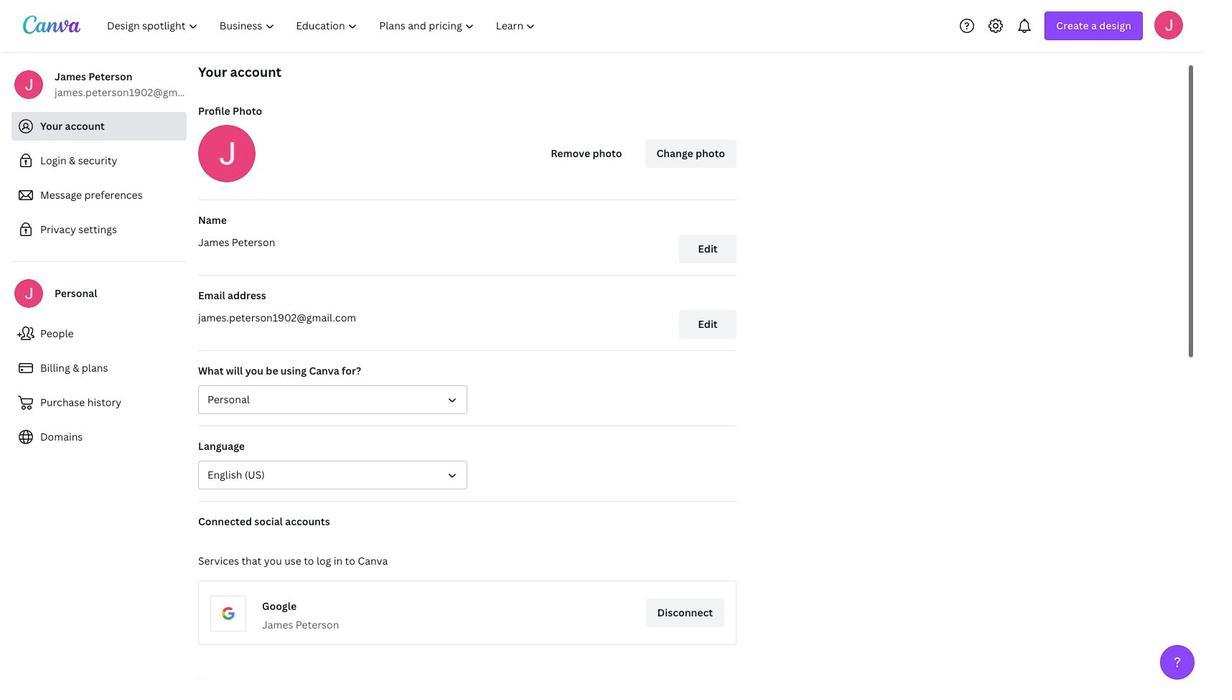 Task type: vqa. For each thing, say whether or not it's contained in the screenshot.
button
yes



Task type: describe. For each thing, give the bounding box(es) containing it.
Language: English (US) button
[[198, 461, 468, 490]]

james peterson image
[[1155, 10, 1184, 39]]



Task type: locate. For each thing, give the bounding box(es) containing it.
top level navigation element
[[98, 11, 548, 40]]

None button
[[198, 386, 468, 414]]



